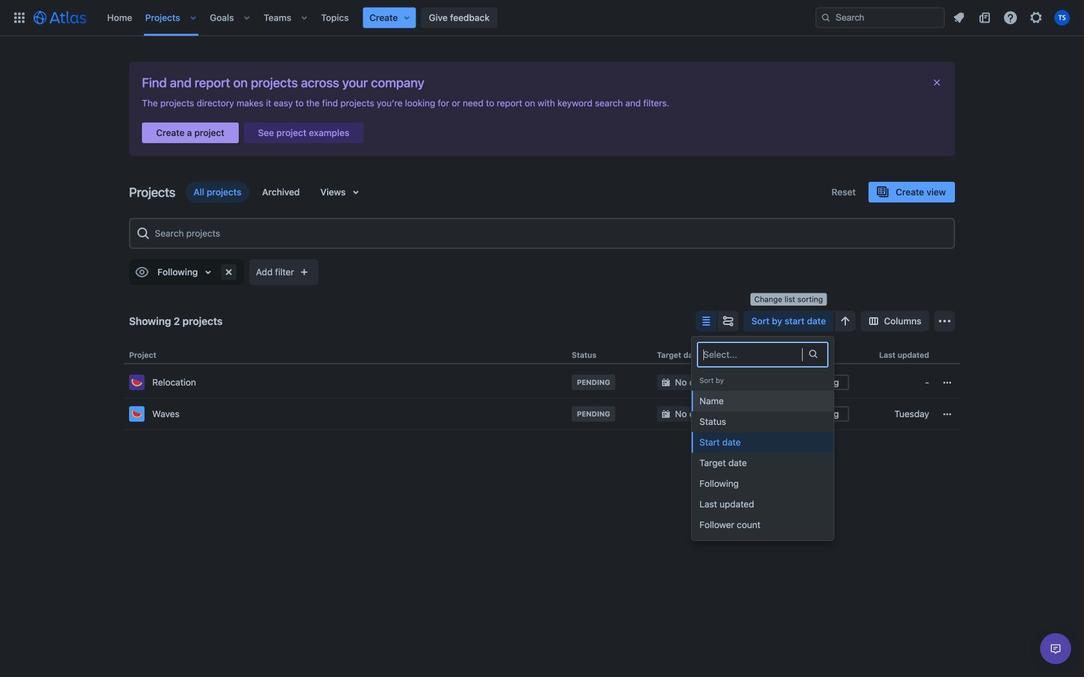 Task type: locate. For each thing, give the bounding box(es) containing it.
open image
[[805, 346, 821, 362]]

display as timeline image
[[721, 314, 736, 329]]

None text field
[[703, 348, 706, 361]]

settings image
[[1029, 10, 1044, 25]]

Search projects field
[[151, 222, 949, 245]]

help image
[[1003, 10, 1018, 25]]

None search field
[[816, 7, 945, 28]]

notifications image
[[951, 10, 967, 25]]

close banner image
[[932, 77, 942, 88]]

more options image
[[937, 314, 952, 329]]

banner
[[0, 0, 1084, 36]]

tooltip
[[750, 293, 827, 306]]

top element
[[8, 0, 816, 36]]

open intercom messenger image
[[1048, 641, 1063, 657]]

reverse sort order image
[[838, 314, 853, 329]]



Task type: describe. For each thing, give the bounding box(es) containing it.
switch to... image
[[12, 10, 27, 25]]

Search field
[[816, 7, 945, 28]]

search image
[[821, 13, 831, 23]]

following image
[[134, 265, 150, 280]]

search projects image
[[136, 226, 151, 241]]

display as list image
[[699, 314, 714, 329]]

account image
[[1054, 10, 1070, 25]]



Task type: vqa. For each thing, say whether or not it's contained in the screenshot.
STATUS icon
no



